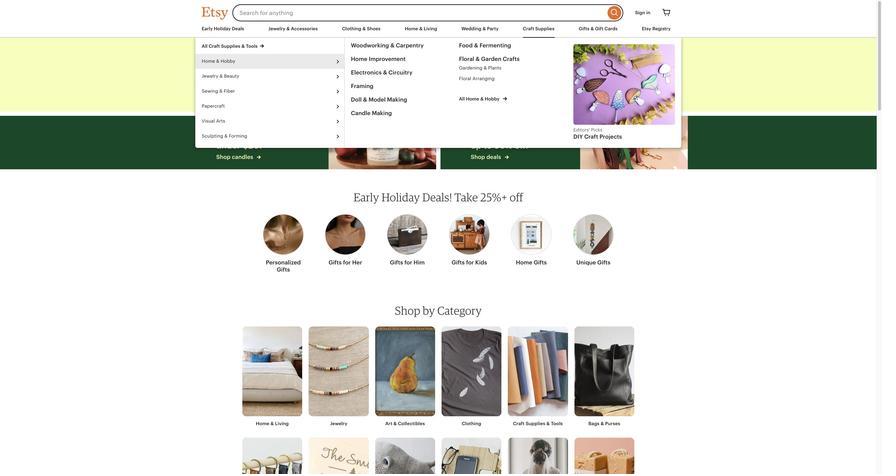 Task type: describe. For each thing, give the bounding box(es) containing it.
a festive scene featuring a candle shown with a holiday message and colorfully illustrated trees on its label. image
[[329, 116, 436, 169]]

doll & model making link
[[351, 96, 459, 103]]

supplies for craft supplies
[[535, 26, 555, 31]]

beauty
[[224, 73, 239, 79]]

brighten spirits for under $20! shop candles
[[216, 123, 308, 160]]

gifts inside "gifts & gift cards" 'link'
[[579, 26, 590, 31]]

craft inside menu
[[209, 43, 220, 49]]

0 vertical spatial home & living
[[405, 26, 437, 31]]

up
[[471, 141, 482, 150]]

jewelry & beauty
[[202, 73, 239, 79]]

jewelry & beauty menu item
[[195, 69, 344, 84]]

jewelry & accessories
[[269, 26, 318, 31]]

shops
[[427, 103, 439, 108]]

& for sculpting & forming menu item
[[224, 133, 228, 139]]

brighten
[[216, 123, 259, 139]]

accessories
[[291, 26, 318, 31]]

gifts & gift cards menu item
[[579, 26, 618, 31]]

candles
[[232, 154, 253, 160]]

kids
[[475, 259, 487, 266]]

personalized gifts
[[266, 259, 301, 273]]

etsy
[[642, 26, 651, 31]]

unique gifts
[[577, 259, 611, 266]]

early holiday deals link
[[202, 26, 244, 32]]

floral & garden crafts
[[459, 56, 520, 62]]

home & living menu item
[[405, 26, 437, 31]]

& for the woodworking & carpentry link
[[391, 42, 395, 49]]

home inside home gifts link
[[516, 259, 532, 266]]

& for food & fermenting "link"
[[474, 42, 478, 49]]

craft supplies
[[523, 26, 555, 31]]

gifts for kids link
[[449, 210, 490, 269]]

her
[[352, 259, 362, 266]]

home inside all home & hobby link
[[466, 96, 479, 102]]

home & living image
[[242, 327, 302, 417]]

0 vertical spatial making
[[387, 96, 407, 103]]

0 horizontal spatial living
[[275, 421, 289, 427]]

& for gardening & plants link
[[484, 65, 487, 71]]

papercraft
[[202, 103, 225, 109]]

menu containing all craft supplies & tools
[[195, 40, 344, 144]]

& for floral & garden crafts link
[[476, 56, 480, 62]]

home & living link
[[405, 26, 437, 32]]

floral arranging link
[[459, 73, 567, 84]]

editors'
[[574, 127, 590, 133]]

bags & purses image
[[575, 327, 635, 417]]

& for home & living menu item
[[419, 26, 423, 31]]

visual arts
[[202, 118, 225, 124]]

gifts for kids
[[452, 259, 487, 266]]

editors' picks diy craft projects
[[574, 127, 622, 140]]

clothing & shoes link
[[342, 26, 381, 32]]

off
[[510, 190, 523, 204]]

all craft supplies & tools
[[202, 43, 258, 49]]

0 horizontal spatial tools
[[246, 43, 258, 49]]

carpentry
[[396, 42, 424, 49]]

are here!
[[481, 42, 545, 59]]

framing
[[351, 83, 374, 89]]

jewelry for jewelry & accessories
[[269, 26, 285, 31]]

home inside home & living link
[[405, 26, 418, 31]]

art & collectibles
[[385, 421, 425, 427]]

take
[[455, 190, 478, 204]]

wedding & party link
[[462, 26, 499, 32]]

gift
[[595, 26, 604, 31]]

floral arranging
[[459, 76, 495, 81]]

etsy registry
[[642, 26, 671, 31]]

gifts for him link
[[387, 210, 428, 269]]

a collection of multi-colored dog leashes with rose gold latches, which can be customized with a pet name. image
[[580, 116, 688, 169]]

gifts inside personalized gifts
[[277, 266, 290, 273]]

gifts inside home gifts link
[[534, 259, 547, 266]]

25%+
[[481, 190, 507, 204]]

home & hobby menu item
[[195, 54, 344, 69]]

early holiday deals
[[202, 26, 244, 31]]

early holiday deals are here!
[[332, 42, 545, 59]]

supplies for craft supplies & tools
[[526, 421, 545, 427]]

fermenting
[[480, 42, 511, 49]]

floral for floral arranging
[[459, 76, 471, 81]]

terms apply.
[[451, 103, 477, 108]]

1 vertical spatial home & living
[[256, 421, 289, 427]]

shop inside the brighten spirits for under $20! shop candles
[[216, 154, 231, 160]]

clothing & shoes menu item
[[342, 26, 381, 31]]

projects
[[600, 133, 622, 140]]

menu bar containing early holiday deals
[[202, 26, 675, 38]]

arranging
[[473, 76, 495, 81]]

shop candles link
[[216, 153, 308, 161]]

art
[[385, 421, 392, 427]]

1 horizontal spatial tools
[[551, 421, 563, 427]]

all home & hobby
[[459, 96, 501, 102]]

electronics & circuitry link
[[351, 69, 459, 76]]

gifts for her
[[329, 259, 362, 266]]

personalized
[[266, 259, 301, 266]]

participating
[[400, 103, 426, 108]]

up to 30% off! shop deals
[[471, 141, 528, 160]]

deals
[[232, 26, 244, 31]]

craft supplies menu item
[[523, 26, 555, 31]]

hobby inside menu item
[[221, 58, 235, 64]]

shoes
[[367, 26, 381, 31]]

early for early holiday deals
[[202, 26, 213, 31]]

fiber
[[224, 88, 235, 94]]

all craft supplies & tools link
[[202, 40, 344, 50]]

all for all home & hobby
[[459, 96, 465, 102]]

wedding & party menu item
[[462, 26, 499, 31]]

& for jewelry & accessories menu item
[[286, 26, 290, 31]]

food & fermenting link
[[459, 42, 567, 49]]

gifts inside gifts for him link
[[390, 259, 403, 266]]

jewelry for jewelry & beauty
[[202, 73, 218, 79]]

category
[[438, 304, 482, 317]]

gardening & plants
[[459, 65, 502, 71]]

early holiday deals! take 25%+ off
[[354, 190, 523, 204]]

Search for anything text field
[[232, 4, 606, 21]]

craft supplies link
[[523, 26, 555, 32]]

1 horizontal spatial hobby
[[485, 96, 500, 102]]

party
[[487, 26, 499, 31]]

gifts for her link
[[325, 210, 366, 269]]

cards
[[605, 26, 618, 31]]

etsy registry link
[[642, 26, 671, 32]]

registry
[[653, 26, 671, 31]]

shop deals link
[[471, 153, 556, 161]]

holiday for deals!
[[382, 190, 420, 204]]

papercraft menu item
[[195, 99, 344, 114]]



Task type: vqa. For each thing, say whether or not it's contained in the screenshot.
local shops link
no



Task type: locate. For each thing, give the bounding box(es) containing it.
sculpting
[[202, 133, 223, 139]]

crafts
[[503, 56, 520, 62]]

for for gifts for her
[[343, 259, 351, 266]]

& for jewelry & beauty menu item
[[220, 73, 223, 79]]

hobby down the all craft supplies & tools
[[221, 58, 235, 64]]

collectibles
[[398, 421, 425, 427]]

craft inside editors' picks diy craft projects
[[584, 133, 598, 140]]

shop left by
[[395, 304, 421, 317]]

for inside the brighten spirits for under $20! shop candles
[[293, 123, 308, 139]]

gifts inside unique gifts link
[[597, 259, 611, 266]]

1 floral from the top
[[459, 56, 474, 62]]

purses
[[605, 421, 620, 427]]

art & collectibles image
[[375, 327, 435, 417]]

none search field inside "sign in" banner
[[232, 4, 624, 21]]

gifts inside gifts for kids link
[[452, 259, 465, 266]]

clothing image
[[442, 327, 502, 417]]

0 horizontal spatial shop
[[216, 154, 231, 160]]

2 horizontal spatial jewelry
[[330, 421, 347, 427]]

0 vertical spatial tools
[[246, 43, 258, 49]]

home & hobby
[[202, 58, 235, 64]]

all up terms apply.
[[459, 96, 465, 102]]

1 vertical spatial holiday
[[371, 42, 426, 59]]

& inside 'link'
[[591, 26, 594, 31]]

early for early holiday deals are here!
[[332, 42, 368, 59]]

for right spirits
[[293, 123, 308, 139]]

& for gifts & gift cards menu item
[[591, 26, 594, 31]]

clothing for clothing & shoes
[[342, 26, 361, 31]]

home improvement link
[[351, 56, 459, 63]]

all home & hobby link
[[459, 91, 567, 102]]

holiday for deals
[[371, 42, 426, 59]]

garden
[[481, 56, 502, 62]]

1 vertical spatial clothing
[[462, 421, 481, 427]]

1 vertical spatial hobby
[[485, 96, 500, 102]]

home inside 'home improvement' link
[[351, 56, 367, 62]]

making
[[387, 96, 407, 103], [372, 110, 392, 117]]

candle
[[351, 110, 371, 117]]

wedding
[[462, 26, 482, 31]]

gifts for him
[[390, 259, 425, 266]]

diy
[[574, 133, 583, 140]]

deals
[[429, 42, 477, 59]]

1 vertical spatial living
[[275, 421, 289, 427]]

home
[[405, 26, 418, 31], [351, 56, 367, 62], [202, 58, 215, 64], [466, 96, 479, 102], [516, 259, 532, 266], [256, 421, 269, 427]]

wedding & party
[[462, 26, 499, 31]]

forming
[[229, 133, 247, 139]]

2 horizontal spatial shop
[[471, 154, 485, 160]]

1 vertical spatial floral
[[459, 76, 471, 81]]

1 horizontal spatial all
[[459, 96, 465, 102]]

& for "clothing & shoes" menu item
[[363, 26, 366, 31]]

hobby
[[221, 58, 235, 64], [485, 96, 500, 102]]

0 horizontal spatial clothing
[[342, 26, 361, 31]]

all up home & hobby
[[202, 43, 208, 49]]

0 horizontal spatial all
[[202, 43, 208, 49]]

food
[[459, 42, 473, 49]]

1 vertical spatial making
[[372, 110, 392, 117]]

0 horizontal spatial hobby
[[221, 58, 235, 64]]

food & fermenting
[[459, 42, 511, 49]]

floral down gardening
[[459, 76, 471, 81]]

1 vertical spatial tools
[[551, 421, 563, 427]]

unique gifts link
[[573, 210, 614, 269]]

clothing for clothing
[[462, 421, 481, 427]]

living
[[424, 26, 437, 31], [275, 421, 289, 427]]

1 vertical spatial all
[[459, 96, 465, 102]]

0 vertical spatial all
[[202, 43, 208, 49]]

home gifts link
[[511, 210, 552, 269]]

electronics & circuitry
[[351, 69, 413, 76]]

framing link
[[351, 83, 459, 90]]

1 vertical spatial supplies
[[221, 43, 240, 49]]

& for home & hobby menu item
[[216, 58, 219, 64]]

floral for floral & garden crafts
[[459, 56, 474, 62]]

doll & model making
[[351, 96, 407, 103]]

for for gifts for him
[[405, 259, 412, 266]]

jewelry
[[269, 26, 285, 31], [202, 73, 218, 79], [330, 421, 347, 427]]

0 vertical spatial holiday
[[214, 26, 231, 31]]

supplies
[[535, 26, 555, 31], [221, 43, 240, 49], [526, 421, 545, 427]]

25%+ off
[[388, 58, 489, 88]]

holiday inside early holiday deals link
[[214, 26, 231, 31]]

jewelry & accessories link
[[269, 26, 318, 32]]

0 horizontal spatial home & living
[[256, 421, 289, 427]]

only.
[[440, 103, 450, 108]]

living inside menu bar
[[424, 26, 437, 31]]

sculpting & forming menu item
[[195, 129, 344, 144]]

for left him
[[405, 259, 412, 266]]

personalized gifts link
[[263, 210, 304, 276]]

menu bar
[[202, 26, 675, 38]]

gifts inside gifts for her link
[[329, 259, 342, 266]]

clothing
[[342, 26, 361, 31], [462, 421, 481, 427]]

gifts & gift cards
[[579, 26, 618, 31]]

menu
[[195, 40, 344, 144]]

1 horizontal spatial clothing
[[462, 421, 481, 427]]

visual
[[202, 118, 215, 124]]

sewing & fiber menu item
[[195, 84, 344, 99]]

0 vertical spatial floral
[[459, 56, 474, 62]]

home gifts
[[516, 259, 547, 266]]

in
[[646, 10, 651, 15]]

jewelry image
[[309, 327, 369, 417]]

& inside menu item
[[216, 58, 219, 64]]

jewelry & accessories menu item
[[269, 26, 318, 31]]

early for early holiday deals! take 25%+ off
[[354, 190, 379, 204]]

early inside early holiday deals link
[[202, 26, 213, 31]]

improvement
[[369, 56, 406, 62]]

all inside all home & hobby link
[[459, 96, 465, 102]]

for left her
[[343, 259, 351, 266]]

1 horizontal spatial home & living
[[405, 26, 437, 31]]

1 horizontal spatial jewelry
[[269, 26, 285, 31]]

holiday for deals
[[214, 26, 231, 31]]

gardening & plants link
[[459, 63, 567, 73]]

making down framing link
[[387, 96, 407, 103]]

0 vertical spatial living
[[424, 26, 437, 31]]

floral up gardening
[[459, 56, 474, 62]]

1 horizontal spatial shop
[[395, 304, 421, 317]]

30% off!
[[494, 141, 528, 150]]

candle making link
[[351, 110, 459, 117]]

0 horizontal spatial jewelry
[[202, 73, 218, 79]]

participating shops only. terms apply.
[[400, 103, 477, 108]]

clothing inside menu bar
[[342, 26, 361, 31]]

gifts
[[579, 26, 590, 31], [329, 259, 342, 266], [390, 259, 403, 266], [452, 259, 465, 266], [534, 259, 547, 266], [597, 259, 611, 266], [277, 266, 290, 273]]

unique
[[577, 259, 596, 266]]

plants
[[488, 65, 502, 71]]

home inside home & hobby menu item
[[202, 58, 215, 64]]

1 vertical spatial jewelry
[[202, 73, 218, 79]]

0 vertical spatial hobby
[[221, 58, 235, 64]]

jewelry inside menu item
[[202, 73, 218, 79]]

electronics
[[351, 69, 382, 76]]

2 vertical spatial early
[[354, 190, 379, 204]]

0 vertical spatial early
[[202, 26, 213, 31]]

2 floral from the top
[[459, 76, 471, 81]]

2 vertical spatial holiday
[[382, 190, 420, 204]]

1 horizontal spatial living
[[424, 26, 437, 31]]

& for wedding & party menu item
[[483, 26, 486, 31]]

shop left candles
[[216, 154, 231, 160]]

floral & garden crafts link
[[459, 56, 567, 63]]

home & living
[[405, 26, 437, 31], [256, 421, 289, 427]]

gifts & gift cards link
[[579, 26, 618, 32]]

holiday
[[214, 26, 231, 31], [371, 42, 426, 59], [382, 190, 420, 204]]

craft supplies & tools image
[[508, 327, 568, 417]]

craft inside menu bar
[[523, 26, 534, 31]]

circuitry
[[389, 69, 413, 76]]

2 vertical spatial jewelry
[[330, 421, 347, 427]]

0 vertical spatial clothing
[[342, 26, 361, 31]]

2 vertical spatial supplies
[[526, 421, 545, 427]]

& for sewing & fiber menu item
[[219, 88, 223, 94]]

bags & purses
[[589, 421, 620, 427]]

clothing & shoes
[[342, 26, 381, 31]]

shop
[[216, 154, 231, 160], [471, 154, 485, 160], [395, 304, 421, 317]]

0 vertical spatial supplies
[[535, 26, 555, 31]]

woodworking & carpentry
[[351, 42, 424, 49]]

& for doll & model making link
[[363, 96, 367, 103]]

1 vertical spatial early
[[332, 42, 368, 59]]

by
[[423, 304, 435, 317]]

arts
[[216, 118, 225, 124]]

for left kids
[[466, 259, 474, 266]]

sewing & fiber
[[202, 88, 235, 94]]

bags
[[589, 421, 600, 427]]

sewing
[[202, 88, 218, 94]]

None search field
[[232, 4, 624, 21]]

shop inside up to 30% off! shop deals
[[471, 154, 485, 160]]

visual arts menu item
[[195, 114, 344, 129]]

& inside "link"
[[474, 42, 478, 49]]

shop down up
[[471, 154, 485, 160]]

deals!
[[423, 190, 452, 204]]

sign in
[[635, 10, 651, 15]]

all for all craft supplies & tools
[[202, 43, 208, 49]]

& for electronics & circuitry link
[[383, 69, 387, 76]]

to
[[484, 141, 492, 150]]

under $20!
[[216, 141, 262, 150]]

for for gifts for kids
[[466, 259, 474, 266]]

home improvement
[[351, 56, 406, 62]]

hobby down arranging
[[485, 96, 500, 102]]

shop by category
[[395, 304, 482, 317]]

picks
[[591, 127, 603, 133]]

making down doll & model making
[[372, 110, 392, 117]]

sign in banner
[[189, 0, 688, 26]]

0 vertical spatial jewelry
[[269, 26, 285, 31]]



